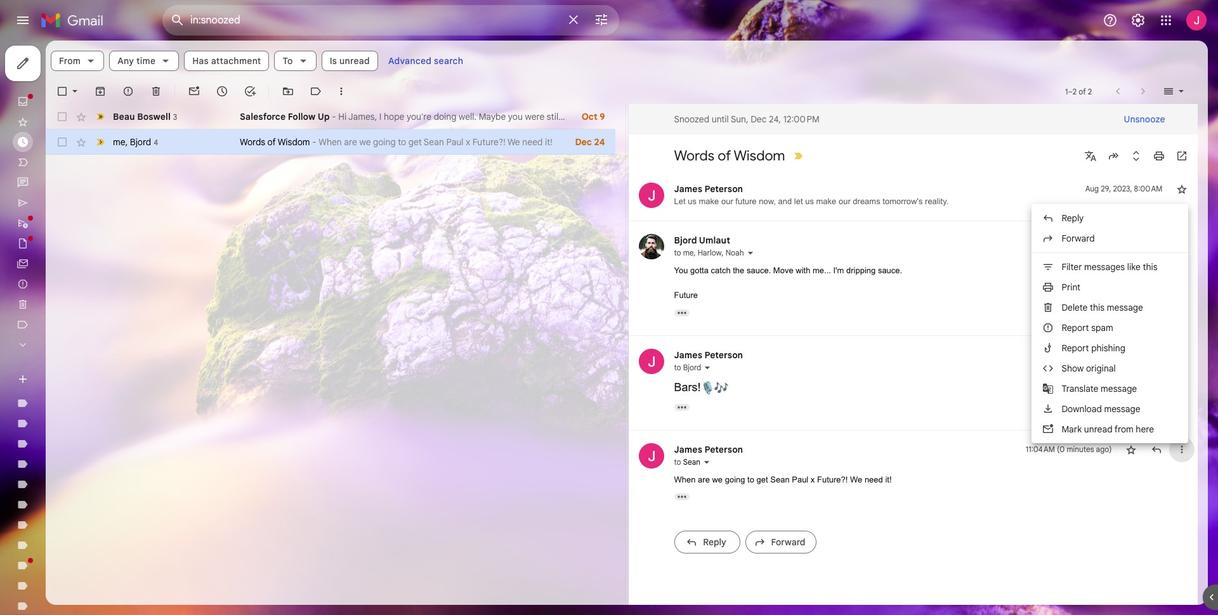 Task type: locate. For each thing, give the bounding box(es) containing it.
menu inside words of wisdom main content
[[1031, 204, 1188, 443]]

forward inside "link"
[[771, 537, 805, 548]]

wisdom for words of wisdom - when are we going to get sean paul x future?! we need it!
[[278, 136, 310, 148]]

of
[[1079, 87, 1086, 96], [267, 136, 276, 148], [718, 147, 731, 164]]

show details image
[[747, 249, 754, 257], [704, 364, 711, 371]]

show trimmed content image down to sean on the right bottom of page
[[674, 494, 689, 501]]

0 vertical spatial (1
[[1071, 235, 1076, 245]]

not starred checkbox for ago)
[[1125, 443, 1137, 456]]

peterson for sean
[[705, 444, 743, 455]]

1 sauce. from the left
[[747, 266, 771, 275]]

1 vertical spatial reply
[[703, 537, 726, 548]]

0 horizontal spatial sean
[[424, 136, 444, 148]]

2 james peterson from the top
[[674, 349, 743, 361]]

2023,
[[1113, 184, 1132, 194]]

9:09 am (1 hour ago)
[[1041, 235, 1112, 245]]

1 vertical spatial james peterson
[[674, 349, 743, 361]]

0 horizontal spatial sauce.
[[747, 266, 771, 275]]

0 vertical spatial sean
[[424, 136, 444, 148]]

harlow
[[698, 248, 722, 258]]

11:04 am (0 minutes ago) cell
[[1026, 443, 1112, 456]]

future
[[674, 291, 698, 300]]

ago) inside 'cell'
[[1096, 444, 1112, 454]]

unread for mark
[[1084, 423, 1113, 435]]

0 horizontal spatial unread
[[339, 55, 370, 67]]

- down the follow in the left of the page
[[312, 136, 316, 148]]

unread
[[339, 55, 370, 67], [1084, 423, 1113, 435]]

report for report spam
[[1062, 322, 1089, 333]]

the
[[733, 266, 744, 275]]

0 horizontal spatial it!
[[545, 136, 553, 148]]

james peterson for to sean
[[674, 444, 743, 455]]

bjord up bars!
[[683, 363, 701, 372]]

2 right –
[[1088, 87, 1092, 96]]

ago) inside cell
[[1096, 235, 1112, 245]]

of for words of wisdom
[[718, 147, 731, 164]]

message for translate message
[[1101, 383, 1137, 394]]

ago) right hour on the right
[[1096, 235, 1112, 245]]

james peterson up show details icon
[[674, 444, 743, 455]]

9
[[600, 111, 605, 122]]

11:04 am
[[1026, 444, 1055, 454]]

0 vertical spatial are
[[344, 136, 357, 148]]

0 horizontal spatial 2
[[1073, 87, 1077, 96]]

us
[[688, 197, 697, 206], [805, 197, 814, 206]]

1 vertical spatial when
[[674, 475, 696, 484]]

show
[[1062, 363, 1084, 374]]

1 row from the top
[[46, 104, 615, 129]]

(1 inside cell
[[1063, 350, 1069, 359]]

to button
[[274, 51, 316, 71]]

umlaut
[[699, 235, 730, 246]]

0 horizontal spatial -
[[312, 136, 316, 148]]

3 peterson from the top
[[705, 444, 743, 455]]

going inside bars! list
[[725, 475, 745, 484]]

to bjord
[[674, 363, 701, 372]]

1 horizontal spatial paul
[[792, 475, 808, 484]]

1 ago) from the top
[[1096, 235, 1112, 245]]

peterson up show details icon
[[705, 444, 743, 455]]

0 vertical spatial -
[[332, 111, 336, 122]]

gmail image
[[41, 8, 110, 33]]

and
[[778, 197, 792, 206]]

0 horizontal spatial when
[[319, 136, 342, 148]]

paul inside bars! list
[[792, 475, 808, 484]]

when down to sean on the right bottom of page
[[674, 475, 696, 484]]

2 right 1
[[1073, 87, 1077, 96]]

1 horizontal spatial 2
[[1088, 87, 1092, 96]]

dec left 24,
[[751, 114, 767, 125]]

salesforce
[[240, 111, 286, 122]]

our left dreams
[[839, 197, 851, 206]]

not starred image
[[1175, 183, 1188, 195]]

,
[[125, 136, 128, 148], [694, 248, 696, 258], [722, 248, 724, 258]]

0 vertical spatial show trimmed content image
[[674, 404, 689, 411]]

unsnooze
[[1124, 114, 1165, 125]]

1 vertical spatial -
[[312, 136, 316, 148]]

0 vertical spatial show details image
[[747, 249, 754, 257]]

0 vertical spatial going
[[373, 136, 396, 148]]

james for sean
[[674, 444, 702, 455]]

james for bjord
[[674, 349, 702, 361]]

james up to sean on the right bottom of page
[[674, 444, 702, 455]]

move to image
[[282, 85, 294, 98]]

is
[[330, 55, 337, 67]]

of down the "salesforce"
[[267, 136, 276, 148]]

mark
[[1062, 423, 1082, 435]]

peterson up 🎶 image
[[705, 349, 743, 361]]

translate message
[[1062, 383, 1137, 394]]

our left "future"
[[721, 197, 733, 206]]

1 vertical spatial this
[[1090, 302, 1105, 313]]

archive image
[[94, 85, 107, 98]]

make
[[699, 197, 719, 206], [816, 197, 836, 206]]

message up download message
[[1101, 383, 1137, 394]]

me down 'beau'
[[113, 136, 125, 148]]

show details image right to bjord
[[704, 364, 711, 371]]

messages
[[1084, 261, 1125, 272]]

24,
[[769, 114, 781, 125]]

1 horizontal spatial going
[[725, 475, 745, 484]]

message for download message
[[1104, 403, 1140, 415]]

1 vertical spatial get
[[757, 475, 768, 484]]

reality.
[[925, 197, 949, 206]]

our
[[721, 197, 733, 206], [839, 197, 851, 206]]

future
[[736, 197, 757, 206]]

spam
[[1091, 322, 1113, 333]]

0 vertical spatial we
[[359, 136, 371, 148]]

0 horizontal spatial get
[[408, 136, 422, 148]]

message up spam
[[1107, 302, 1143, 313]]

1 vertical spatial future?!
[[817, 475, 848, 484]]

0 horizontal spatial ,
[[125, 136, 128, 148]]

are inside bars! list
[[698, 475, 710, 484]]

going
[[373, 136, 396, 148], [725, 475, 745, 484]]

Not starred checkbox
[[1175, 183, 1188, 195], [1125, 443, 1137, 456]]

ago) down mark unread from here
[[1096, 444, 1112, 454]]

bars!
[[674, 381, 701, 394]]

attachment
[[211, 55, 261, 67]]

1 horizontal spatial this
[[1143, 261, 1158, 272]]

(0
[[1057, 444, 1065, 454]]

catch
[[711, 266, 731, 275]]

1 vertical spatial it!
[[885, 475, 892, 484]]

row down more icon
[[46, 104, 615, 129]]

1 horizontal spatial when
[[674, 475, 696, 484]]

0 horizontal spatial (1
[[1063, 350, 1069, 359]]

snooze image
[[216, 85, 228, 98]]

to for to me , harlow , noah
[[674, 248, 681, 258]]

reply link
[[674, 531, 740, 554]]

0 vertical spatial reply
[[1062, 212, 1084, 224]]

need
[[522, 136, 543, 148], [865, 475, 883, 484]]

ago) inside cell
[[1096, 350, 1112, 359]]

24
[[594, 136, 605, 148]]

1 horizontal spatial are
[[698, 475, 710, 484]]

1 report from the top
[[1062, 322, 1089, 333]]

1 vertical spatial x
[[811, 475, 815, 484]]

of down until
[[718, 147, 731, 164]]

when down up
[[319, 136, 342, 148]]

1 horizontal spatial -
[[332, 111, 336, 122]]

🎶 image
[[714, 381, 728, 395]]

words down the "salesforce"
[[240, 136, 265, 148]]

me down bjord umlaut
[[683, 248, 694, 258]]

it! inside bars! list
[[885, 475, 892, 484]]

1 vertical spatial unread
[[1084, 423, 1113, 435]]

0 horizontal spatial going
[[373, 136, 396, 148]]

sauce. right 'dripping'
[[878, 266, 902, 275]]

2 show trimmed content image from the top
[[674, 494, 689, 501]]

wisdom
[[278, 136, 310, 148], [734, 147, 785, 164]]

search mail image
[[166, 9, 189, 32]]

show trimmed content image down bars!
[[674, 404, 689, 411]]

0 vertical spatial report
[[1062, 322, 1089, 333]]

-
[[332, 111, 336, 122], [312, 136, 316, 148]]

dec left 24
[[575, 136, 592, 148]]

2 horizontal spatial ,
[[722, 248, 724, 258]]

1 2 from the left
[[1073, 87, 1077, 96]]

(1 for 9:09 am
[[1071, 235, 1076, 245]]

this right like
[[1143, 261, 1158, 272]]

not starred checkbox down from
[[1125, 443, 1137, 456]]

message
[[1107, 302, 1143, 313], [1101, 383, 1137, 394], [1104, 403, 1140, 415]]

- right up
[[332, 111, 336, 122]]

- for salesforce follow up
[[332, 111, 336, 122]]

1 horizontal spatial we
[[850, 475, 862, 484]]

1 horizontal spatial words
[[674, 147, 714, 164]]

, down 'beau'
[[125, 136, 128, 148]]

james up let
[[674, 183, 702, 195]]

1 horizontal spatial us
[[805, 197, 814, 206]]

we
[[359, 136, 371, 148], [712, 475, 723, 484]]

0 vertical spatial x
[[466, 136, 470, 148]]

0 horizontal spatial us
[[688, 197, 697, 206]]

of for words of wisdom - when are we going to get sean paul x future?! we need it!
[[267, 136, 276, 148]]

ago) up the original
[[1096, 350, 1112, 359]]

this
[[1143, 261, 1158, 272], [1090, 302, 1105, 313]]

3 james from the top
[[674, 444, 702, 455]]

1 – 2 of 2
[[1065, 87, 1092, 96]]

this up spam
[[1090, 302, 1105, 313]]

when
[[319, 136, 342, 148], [674, 475, 696, 484]]

ago) for 11:04 am (0 minutes ago)
[[1096, 444, 1112, 454]]

0 horizontal spatial x
[[466, 136, 470, 148]]

1 horizontal spatial future?!
[[817, 475, 848, 484]]

report down delete
[[1062, 322, 1089, 333]]

move
[[773, 266, 793, 275]]

0 vertical spatial we
[[508, 136, 520, 148]]

1 horizontal spatial need
[[865, 475, 883, 484]]

james peterson up let
[[674, 183, 743, 195]]

2 ago) from the top
[[1096, 350, 1112, 359]]

2 vertical spatial james
[[674, 444, 702, 455]]

words
[[240, 136, 265, 148], [674, 147, 714, 164]]

1 vertical spatial peterson
[[705, 349, 743, 361]]

1 horizontal spatial unread
[[1084, 423, 1113, 435]]

not starred checkbox right 8:00 am
[[1175, 183, 1188, 195]]

11:02 am (1 minute ago) cell
[[1032, 349, 1112, 361]]

until
[[712, 114, 729, 125]]

wisdom down snoozed until sun, dec 24, 12:00 pm
[[734, 147, 785, 164]]

0 horizontal spatial wisdom
[[278, 136, 310, 148]]

message up from
[[1104, 403, 1140, 415]]

1 vertical spatial going
[[725, 475, 745, 484]]

1 horizontal spatial me
[[683, 248, 694, 258]]

0 horizontal spatial words
[[240, 136, 265, 148]]

sean
[[424, 136, 444, 148], [683, 457, 701, 467], [770, 475, 790, 484]]

reply
[[1062, 212, 1084, 224], [703, 537, 726, 548]]

filter
[[1062, 261, 1082, 272]]

1 horizontal spatial of
[[718, 147, 731, 164]]

(1 up show
[[1063, 350, 1069, 359]]

future?! inside bars! list
[[817, 475, 848, 484]]

0 vertical spatial peterson
[[705, 183, 743, 195]]

of right –
[[1079, 87, 1086, 96]]

get
[[408, 136, 422, 148], [757, 475, 768, 484]]

1 horizontal spatial our
[[839, 197, 851, 206]]

Not starred checkbox
[[1125, 349, 1137, 361]]

me
[[113, 136, 125, 148], [683, 248, 694, 258]]

1 horizontal spatial get
[[757, 475, 768, 484]]

0 horizontal spatial paul
[[446, 136, 464, 148]]

has attachment button
[[184, 51, 269, 71]]

report
[[1062, 322, 1089, 333], [1062, 342, 1089, 354]]

0 vertical spatial me
[[113, 136, 125, 148]]

sauce.
[[747, 266, 771, 275], [878, 266, 902, 275]]

1 vertical spatial sean
[[683, 457, 701, 467]]

unread down download message
[[1084, 423, 1113, 435]]

None checkbox
[[56, 85, 69, 98], [56, 136, 69, 148], [56, 85, 69, 98], [56, 136, 69, 148]]

delete this message
[[1062, 302, 1143, 313]]

1 horizontal spatial forward
[[1062, 233, 1095, 244]]

1 vertical spatial need
[[865, 475, 883, 484]]

menu containing reply
[[1031, 204, 1188, 443]]

unread inside 'button'
[[339, 55, 370, 67]]

james peterson up to bjord
[[674, 349, 743, 361]]

(1 inside cell
[[1071, 235, 1076, 245]]

menu
[[1031, 204, 1188, 443]]

wisdom down salesforce follow up -
[[278, 136, 310, 148]]

2 our from the left
[[839, 197, 851, 206]]

row down up
[[46, 129, 615, 155]]

1 show trimmed content image from the top
[[674, 404, 689, 411]]

dec 24
[[575, 136, 605, 148]]

delete image
[[150, 85, 162, 98]]

forward down when are we going to get sean paul x future?! we need it!
[[771, 537, 805, 548]]

, left noah
[[722, 248, 724, 258]]

1 vertical spatial (1
[[1063, 350, 1069, 359]]

1 james from the top
[[674, 183, 702, 195]]

main menu image
[[15, 13, 30, 28]]

peterson up "future"
[[705, 183, 743, 195]]

are down more icon
[[344, 136, 357, 148]]

james up to bjord
[[674, 349, 702, 361]]

3 james peterson from the top
[[674, 444, 743, 455]]

1 vertical spatial dec
[[575, 136, 592, 148]]

2 vertical spatial sean
[[770, 475, 790, 484]]

1 vertical spatial not starred checkbox
[[1125, 443, 1137, 456]]

wisdom for words of wisdom
[[734, 147, 785, 164]]

1 horizontal spatial x
[[811, 475, 815, 484]]

1 vertical spatial me
[[683, 248, 694, 258]]

clear search image
[[561, 7, 586, 32]]

2 peterson from the top
[[705, 349, 743, 361]]

2 2 from the left
[[1088, 87, 1092, 96]]

2 vertical spatial james peterson
[[674, 444, 743, 455]]

words down snoozed
[[674, 147, 714, 164]]

tomorrow's
[[883, 197, 923, 206]]

1 vertical spatial are
[[698, 475, 710, 484]]

x
[[466, 136, 470, 148], [811, 475, 815, 484]]

0 horizontal spatial reply
[[703, 537, 726, 548]]

None checkbox
[[56, 110, 69, 123]]

0 vertical spatial james peterson
[[674, 183, 743, 195]]

1 vertical spatial show trimmed content image
[[674, 494, 689, 501]]

row
[[46, 104, 615, 129], [46, 129, 615, 155]]

0 horizontal spatial dec
[[575, 136, 592, 148]]

0 vertical spatial unread
[[339, 55, 370, 67]]

0 vertical spatial james
[[674, 183, 702, 195]]

show details image right noah
[[747, 249, 754, 257]]

1 vertical spatial paul
[[792, 475, 808, 484]]

2 us from the left
[[805, 197, 814, 206]]

1 vertical spatial show details image
[[704, 364, 711, 371]]

1 horizontal spatial dec
[[751, 114, 767, 125]]

1 peterson from the top
[[705, 183, 743, 195]]

3
[[173, 112, 177, 121]]

show trimmed content image
[[674, 404, 689, 411], [674, 494, 689, 501]]

3 ago) from the top
[[1096, 444, 1112, 454]]

(1 left hour on the right
[[1071, 235, 1076, 245]]

(1 for 11:02 am
[[1063, 350, 1069, 359]]

2 report from the top
[[1062, 342, 1089, 354]]

, down bjord umlaut
[[694, 248, 696, 258]]

bjord
[[130, 136, 151, 148], [674, 235, 697, 246], [683, 363, 701, 372]]

are down show details icon
[[698, 475, 710, 484]]

bjord left "4" at the top
[[130, 136, 151, 148]]

0 horizontal spatial future?!
[[473, 136, 506, 148]]

2 vertical spatial message
[[1104, 403, 1140, 415]]

forward up filter on the top right of the page
[[1062, 233, 1095, 244]]

navigation
[[0, 41, 152, 615]]

0 vertical spatial get
[[408, 136, 422, 148]]

1 vertical spatial ago)
[[1096, 350, 1112, 359]]

1 vertical spatial james
[[674, 349, 702, 361]]

2 row from the top
[[46, 129, 615, 155]]

x inside bars! list
[[811, 475, 815, 484]]

words of wisdom main content
[[46, 41, 1208, 605]]

2 james from the top
[[674, 349, 702, 361]]

0 horizontal spatial our
[[721, 197, 733, 206]]

None search field
[[162, 5, 619, 36]]

1 horizontal spatial not starred checkbox
[[1175, 183, 1188, 195]]

8:00 am
[[1134, 184, 1163, 194]]

9:09 am (1 hour ago) cell
[[1041, 234, 1112, 247]]

1 vertical spatial we
[[850, 475, 862, 484]]

sauce. right the
[[747, 266, 771, 275]]

bjord up to me , harlow , noah at the right top
[[674, 235, 697, 246]]

(1
[[1071, 235, 1076, 245], [1063, 350, 1069, 359]]

report up show
[[1062, 342, 1089, 354]]

snoozed until sun, dec 24, 12:00 pm
[[674, 114, 820, 125]]

james peterson for to bjord
[[674, 349, 743, 361]]

0 horizontal spatial forward
[[771, 537, 805, 548]]

unread right is
[[339, 55, 370, 67]]

report spam
[[1062, 322, 1113, 333]]

unread for is
[[339, 55, 370, 67]]

1 horizontal spatial wisdom
[[734, 147, 785, 164]]

show trimmed content image for sean
[[674, 494, 689, 501]]



Task type: describe. For each thing, give the bounding box(es) containing it.
up
[[318, 111, 330, 122]]

toggle split pane mode image
[[1162, 85, 1175, 98]]

me , bjord 4
[[113, 136, 158, 148]]

0 vertical spatial message
[[1107, 302, 1143, 313]]

follow
[[288, 111, 316, 122]]

add to tasks image
[[244, 85, 256, 98]]

minutes
[[1067, 444, 1094, 454]]

any time button
[[109, 51, 179, 71]]

29,
[[1101, 184, 1111, 194]]

dripping
[[846, 266, 876, 275]]

hour
[[1078, 235, 1094, 245]]

you gotta catch the sauce. move with me... i'm dripping sauce.
[[674, 266, 902, 275]]

not starred checkbox for 8:00 am
[[1175, 183, 1188, 195]]

11:02 am
[[1032, 350, 1061, 359]]

here
[[1136, 423, 1154, 435]]

advanced search options image
[[589, 7, 614, 32]]

need inside bars! list
[[865, 475, 883, 484]]

me...
[[813, 266, 831, 275]]

–
[[1068, 87, 1073, 96]]

not starred image
[[1125, 443, 1137, 456]]

forward link
[[745, 531, 816, 554]]

report spam image
[[122, 85, 135, 98]]

show details image
[[703, 458, 711, 466]]

words for words of wisdom
[[674, 147, 714, 164]]

1 us from the left
[[688, 197, 697, 206]]

like
[[1127, 261, 1141, 272]]

advanced
[[388, 55, 432, 67]]

words of wisdom
[[674, 147, 785, 164]]

has attachment
[[192, 55, 261, 67]]

2 make from the left
[[816, 197, 836, 206]]

beau boswell 3
[[113, 111, 177, 122]]

to sean
[[674, 457, 701, 467]]

2 vertical spatial bjord
[[683, 363, 701, 372]]

noah
[[726, 248, 744, 258]]

1
[[1065, 87, 1068, 96]]

snoozed
[[674, 114, 709, 125]]

words of wisdom - when are we going to get sean paul x future?! we need it!
[[240, 136, 553, 148]]

show original
[[1062, 363, 1116, 374]]

show details image for peterson
[[704, 364, 711, 371]]

has
[[192, 55, 209, 67]]

download
[[1062, 403, 1102, 415]]

reply inside reply link
[[703, 537, 726, 548]]

search
[[434, 55, 463, 67]]

phishing
[[1091, 342, 1125, 354]]

1 horizontal spatial sean
[[683, 457, 701, 467]]

salesforce follow up -
[[240, 111, 338, 122]]

to for to bjord
[[674, 363, 681, 372]]

aug 29, 2023, 8:00 am cell
[[1085, 183, 1163, 195]]

gotta
[[690, 266, 709, 275]]

filter messages like this
[[1062, 261, 1158, 272]]

let
[[674, 197, 686, 206]]

is unread button
[[321, 51, 378, 71]]

settings image
[[1131, 13, 1146, 28]]

to me , harlow , noah
[[674, 248, 744, 258]]

to
[[283, 55, 293, 67]]

show trimmed content image for bjord
[[674, 404, 689, 411]]

to for to sean
[[674, 457, 681, 467]]

1 james peterson from the top
[[674, 183, 743, 195]]

i'm
[[833, 266, 844, 275]]

oct
[[582, 111, 597, 122]]

show trimmed content image
[[674, 309, 689, 316]]

get inside bars! list
[[757, 475, 768, 484]]

from button
[[51, 51, 104, 71]]

12:00 pm
[[783, 114, 820, 125]]

let
[[794, 197, 803, 206]]

print
[[1062, 281, 1081, 293]]

with
[[796, 266, 810, 275]]

1 horizontal spatial reply
[[1062, 212, 1084, 224]]

dreams
[[853, 197, 880, 206]]

1 our from the left
[[721, 197, 733, 206]]

mark unread from here
[[1062, 423, 1154, 435]]

when inside bars! list
[[674, 475, 696, 484]]

sun,
[[731, 114, 748, 125]]

0 vertical spatial when
[[319, 136, 342, 148]]

me inside bars! list
[[683, 248, 694, 258]]

1 make from the left
[[699, 197, 719, 206]]

0 horizontal spatial me
[[113, 136, 125, 148]]

now,
[[759, 197, 776, 206]]

bjord inside row
[[130, 136, 151, 148]]

support image
[[1103, 13, 1118, 28]]

from
[[1115, 423, 1134, 435]]

2 horizontal spatial of
[[1079, 87, 1086, 96]]

sean inside row
[[424, 136, 444, 148]]

9:09 am
[[1041, 235, 1069, 245]]

translate
[[1062, 383, 1099, 394]]

1 vertical spatial bjord
[[674, 235, 697, 246]]

- for words of wisdom
[[312, 136, 316, 148]]

0 vertical spatial future?!
[[473, 136, 506, 148]]

row containing me
[[46, 129, 615, 155]]

0 vertical spatial dec
[[751, 114, 767, 125]]

any time
[[117, 55, 156, 67]]

words for words of wisdom - when are we going to get sean paul x future?! we need it!
[[240, 136, 265, 148]]

report for report phishing
[[1062, 342, 1089, 354]]

2 horizontal spatial sean
[[770, 475, 790, 484]]

more image
[[335, 85, 348, 98]]

peterson for bjord
[[705, 349, 743, 361]]

we inside bars! list
[[850, 475, 862, 484]]

from
[[59, 55, 81, 67]]

0 vertical spatial this
[[1143, 261, 1158, 272]]

let us make our future now, and let us make our dreams tomorrow's reality.
[[674, 197, 949, 206]]

aug
[[1085, 184, 1099, 194]]

show details image for umlaut
[[747, 249, 754, 257]]

time
[[136, 55, 156, 67]]

labels image
[[310, 85, 322, 98]]

boswell
[[137, 111, 171, 122]]

1 horizontal spatial ,
[[694, 248, 696, 258]]

beau
[[113, 111, 135, 122]]

you
[[674, 266, 688, 275]]

delete
[[1062, 302, 1088, 313]]

unsnooze button
[[1114, 108, 1175, 131]]

oct 9
[[582, 111, 605, 122]]

11:04 am (0 minutes ago)
[[1026, 444, 1112, 454]]

ago) for 9:09 am (1 hour ago)
[[1096, 235, 1112, 245]]

minute
[[1071, 350, 1094, 359]]

row containing beau boswell
[[46, 104, 615, 129]]

11:02 am (1 minute ago)
[[1032, 350, 1112, 359]]

Search mail text field
[[190, 14, 558, 27]]

0 vertical spatial need
[[522, 136, 543, 148]]

original
[[1086, 363, 1116, 374]]

4
[[154, 137, 158, 147]]

bars! list
[[628, 170, 1188, 565]]

download message
[[1062, 403, 1140, 415]]

0 horizontal spatial we
[[508, 136, 520, 148]]

🎙 image
[[701, 381, 714, 395]]

0 vertical spatial forward
[[1062, 233, 1095, 244]]

0 horizontal spatial we
[[359, 136, 371, 148]]

ago) for 11:02 am (1 minute ago)
[[1096, 350, 1112, 359]]

0 vertical spatial it!
[[545, 136, 553, 148]]

bjord umlaut
[[674, 235, 730, 246]]

aug 29, 2023, 8:00 am
[[1085, 184, 1163, 194]]

2 sauce. from the left
[[878, 266, 902, 275]]

advanced search button
[[383, 49, 468, 72]]

we inside bars! list
[[712, 475, 723, 484]]

any
[[117, 55, 134, 67]]



Task type: vqa. For each thing, say whether or not it's contained in the screenshot.
3rd james peterson from the bottom of the BARS! LIST
yes



